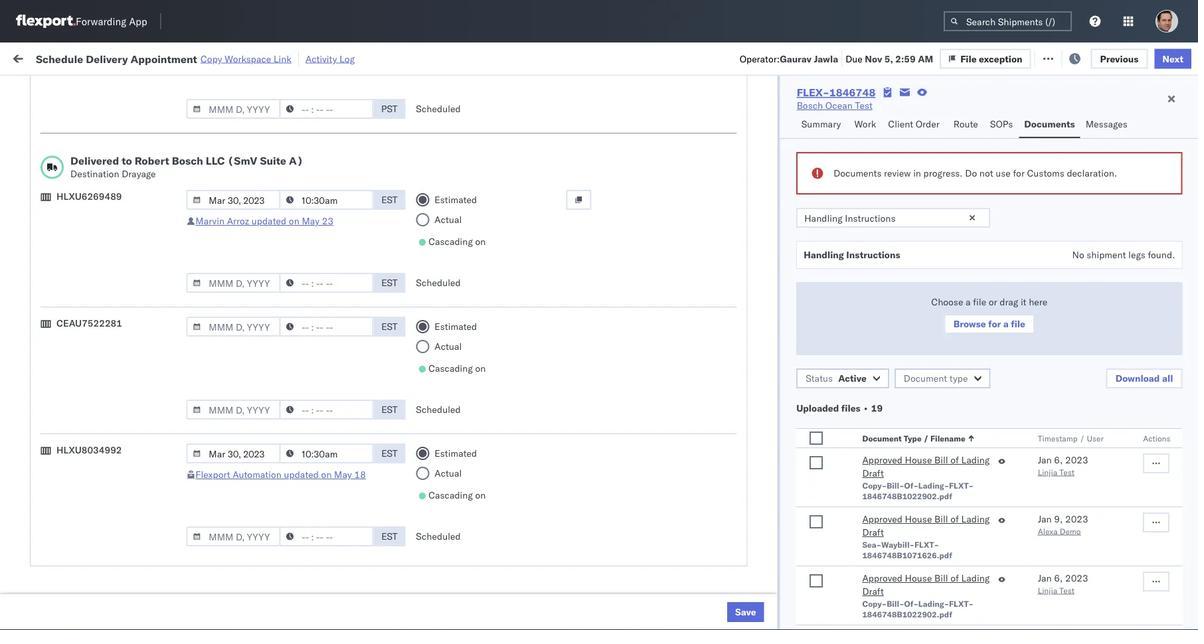 Task type: describe. For each thing, give the bounding box(es) containing it.
pickup for 1st schedule pickup from rotterdam, netherlands "button"
[[72, 448, 101, 459]]

copy- for third approved house bill of lading draft link from the top of the page
[[863, 599, 887, 609]]

estimated for marvin arroz updated on may 23
[[435, 194, 477, 206]]

status active
[[806, 373, 867, 384]]

4 lhuu7894563, uetu5238478 from the top
[[819, 367, 955, 379]]

jan up flexport automation updated on may 18
[[281, 455, 296, 467]]

delivery inside button
[[67, 367, 101, 378]]

3 house from the top
[[905, 573, 932, 585]]

2 flex-2130384 from the top
[[734, 572, 803, 584]]

2 approved from the top
[[863, 514, 903, 525]]

2:59 am edt, nov 5, 2022 for schedule pickup from los angeles, ca link related to second schedule pickup from los angeles, ca button from the top of the page
[[214, 163, 331, 174]]

11:30 pm est, jan 23, 2023 for schedule delivery appointment
[[214, 426, 338, 437]]

no
[[1073, 249, 1085, 261]]

flex-1662119
[[734, 484, 803, 496]]

nov right due
[[866, 53, 883, 64]]

route button
[[949, 112, 986, 138]]

uploaded files ∙ 19
[[797, 403, 883, 414]]

23
[[322, 215, 334, 227]]

30,
[[293, 543, 307, 554]]

1 approved house bill of lading draft link from the top
[[863, 454, 993, 481]]

abcdefg78456546 for confirm pickup from los angeles, ca
[[905, 338, 995, 350]]

0 horizontal spatial work
[[144, 52, 168, 63]]

2 schedule pickup from los angeles, ca from the top
[[31, 155, 179, 180]]

4 maeu9408431 from the top
[[905, 601, 972, 613]]

gaurav jawla for schedule pickup from los angeles, ca
[[1071, 133, 1127, 145]]

fcl for fifth schedule pickup from los angeles, ca button
[[436, 396, 453, 408]]

link
[[274, 53, 292, 64]]

filtered by:
[[13, 81, 61, 93]]

dec for schedule delivery appointment
[[276, 309, 294, 320]]

4 schedule pickup from los angeles, ca from the top
[[31, 272, 179, 297]]

operator: gaurav jawla
[[740, 53, 839, 64]]

choose a file or drag it here
[[932, 296, 1048, 308]]

omkar savant for ceau7522281, hlxu6269489, hlxu8034992
[[1071, 163, 1130, 174]]

am right llc
[[237, 163, 252, 174]]

marvin arroz updated on may 23 button
[[196, 215, 334, 227]]

mbl/mawb numbers button
[[899, 106, 1051, 119]]

delivered to robert bosch llc (smv suite a) destination drayage
[[70, 154, 304, 180]]

1 jan 6, 2023 linjia test from the top
[[1038, 455, 1089, 478]]

test123456 for schedule delivery appointment button corresponding to 2:59 am edt, nov 5, 2022
[[905, 192, 961, 203]]

3 resize handle column header from the left
[[384, 103, 400, 631]]

2 jan 6, 2023 linjia test from the top
[[1038, 573, 1089, 596]]

actions
[[1144, 434, 1171, 444]]

timestamp / user
[[1038, 434, 1104, 444]]

operator:
[[740, 53, 780, 64]]

2 -- : -- -- text field from the top
[[279, 444, 374, 464]]

confirm for confirm delivery
[[31, 367, 65, 378]]

0 vertical spatial jawla
[[815, 53, 839, 64]]

1 zimu3048342 from the top
[[905, 543, 969, 554]]

schedule delivery appointment for 11:30 pm est, jan 23, 2023
[[31, 425, 163, 437]]

jan 9, 2023 alexa demo
[[1038, 514, 1089, 537]]

2 upload customs clearance documents from the top
[[31, 506, 146, 531]]

los for 6th schedule pickup from los angeles, ca button from the bottom of the page
[[125, 126, 140, 138]]

5 ceau7522281, from the top
[[819, 250, 887, 262]]

2023 right 13,
[[310, 396, 333, 408]]

route
[[954, 118, 979, 130]]

shipment
[[1087, 249, 1127, 261]]

download all
[[1116, 373, 1174, 384]]

documents button
[[1020, 112, 1081, 138]]

13,
[[293, 396, 308, 408]]

customs inside button
[[63, 243, 101, 255]]

nov up a)
[[277, 133, 294, 145]]

4 2130387 from the top
[[762, 601, 803, 613]]

2 integration from the top
[[580, 455, 625, 467]]

2022 for schedule pickup from los angeles, ca link related to second schedule pickup from los angeles, ca button from the top of the page
[[308, 163, 331, 174]]

container numbers
[[819, 103, 854, 124]]

2023 down demo
[[1066, 573, 1089, 585]]

schedule delivery appointment button for 8:30 pm est, jan 30, 2023
[[31, 541, 163, 556]]

2 lhuu7894563, uetu5238478 from the top
[[819, 308, 955, 320]]

3 approved house bill of lading draft from the top
[[863, 573, 990, 598]]

documents inside button
[[31, 256, 79, 268]]

flexport automation updated on may 18
[[196, 469, 366, 481]]

3 lhuu7894563, from the top
[[819, 338, 887, 349]]

3 integration from the top
[[580, 513, 625, 525]]

dec for schedule pickup from los angeles, ca
[[276, 279, 294, 291]]

filtered
[[13, 81, 46, 93]]

am up "mbl/mawb"
[[919, 53, 934, 64]]

3 schedule pickup from los angeles, ca from the top
[[31, 214, 179, 239]]

pm for flex-1889466
[[237, 338, 251, 350]]

11:30 for schedule delivery appointment
[[214, 426, 240, 437]]

drayage
[[122, 168, 156, 180]]

2:59 for schedule delivery appointment button corresponding to 2:59 am edt, nov 5, 2022
[[214, 192, 234, 203]]

4 integration test account - karl lagerfeld from the top
[[580, 543, 753, 554]]

2 flex-2130387 from the top
[[734, 455, 803, 467]]

2 vertical spatial customs
[[63, 506, 101, 518]]

1 karl from the top
[[694, 426, 711, 437]]

flxt- for third approved house bill of lading draft link from the top of the page
[[949, 599, 974, 609]]

1 mmm d, yyyy text field from the top
[[186, 99, 281, 119]]

dec for confirm pickup from los angeles, ca
[[276, 338, 293, 350]]

jawla for schedule pickup from los angeles, ca
[[1104, 133, 1127, 145]]

2:59 am est, jan 13, 2023
[[214, 396, 333, 408]]

fcl for confirm pickup from los angeles, ca button
[[436, 338, 453, 350]]

ocean inside "bosch ocean test" link
[[826, 100, 853, 111]]

2023 right 30, at left
[[309, 543, 333, 554]]

4 uetu5238478 from the top
[[890, 367, 955, 379]]

scheduled for hlxu6269489
[[416, 277, 461, 289]]

4 lagerfeld from the top
[[713, 543, 753, 554]]

document for document type
[[904, 373, 948, 384]]

5, right suite
[[297, 163, 305, 174]]

4 integration from the top
[[580, 543, 625, 554]]

3 lading from the top
[[962, 573, 990, 585]]

jan down timestamp
[[1038, 455, 1052, 466]]

confirm pickup from rotterdam, netherlands button
[[31, 593, 189, 621]]

automation
[[233, 469, 282, 481]]

ca for schedule pickup from los angeles, ca link related to 6th schedule pickup from los angeles, ca button from the bottom of the page
[[31, 139, 43, 151]]

schedule delivery appointment for 2:59 am est, dec 14, 2022
[[31, 308, 163, 320]]

6 schedule pickup from los angeles, ca button from the top
[[31, 476, 189, 504]]

2022 for schedule pickup from los angeles, ca link for 3rd schedule pickup from los angeles, ca button from the top
[[308, 221, 331, 233]]

2 est from the top
[[382, 277, 398, 289]]

2 uetu5238478 from the top
[[890, 308, 955, 320]]

2 estimated from the top
[[435, 321, 477, 333]]

mbl/mawb
[[905, 109, 952, 119]]

am up (smv
[[237, 133, 252, 145]]

pst
[[382, 103, 398, 115]]

2:59 for 1st schedule pickup from los angeles, ca button from the bottom
[[214, 484, 234, 496]]

4 ceau7522281, hlxu6269489, hlxu8034992 from the top
[[819, 221, 1025, 232]]

copy
[[201, 53, 222, 64]]

my
[[13, 48, 34, 66]]

document for document type / filename
[[863, 434, 902, 444]]

origin
[[1163, 426, 1189, 437]]

angeles, for schedule pickup from los angeles, ca link related to second schedule pickup from los angeles, ca button from the top of the page
[[143, 155, 179, 167]]

browse for a file
[[954, 318, 1026, 330]]

1 vertical spatial 23,
[[298, 426, 313, 437]]

cascading on for flexport automation updated on may 18
[[429, 490, 486, 501]]

5 hlxu6269489, from the top
[[889, 250, 957, 262]]

gaurav for schedule pickup from los angeles, ca
[[1071, 133, 1101, 145]]

to
[[122, 154, 132, 167]]

3 est from the top
[[382, 321, 398, 333]]

5, down a)
[[297, 192, 305, 203]]

5 integration from the top
[[580, 572, 625, 584]]

11 fcl from the top
[[436, 455, 453, 467]]

2023 up flexport automation updated on may 18
[[315, 455, 338, 467]]

4 flex-2130387 from the top
[[734, 601, 803, 613]]

upload customs clearance documents button
[[31, 242, 189, 270]]

am up 7:00 pm est, dec 23, 2022
[[237, 309, 252, 320]]

workitem
[[15, 109, 49, 119]]

schedule for 6th schedule pickup from los angeles, ca button from the bottom of the page
[[31, 126, 70, 138]]

schedule delivery appointment copy workspace link
[[36, 52, 292, 65]]

bill for 2nd approved house bill of lading draft link
[[935, 514, 949, 525]]

am up mmm d, yyyy text field
[[237, 396, 252, 408]]

3 uetu5238478 from the top
[[890, 338, 955, 349]]

4 karl from the top
[[694, 543, 711, 554]]

am right marvin
[[237, 221, 252, 233]]

3 maeu9408431 from the top
[[905, 513, 972, 525]]

1 6, from the top
[[1055, 455, 1063, 466]]

msdu7304509
[[819, 396, 886, 408]]

2 zimu3048342 from the top
[[905, 572, 969, 584]]

ocean fcl for schedule delivery appointment "link" associated with 8:30 pm est, jan 30, 2023
[[407, 543, 453, 554]]

1 flex-2130384 from the top
[[734, 543, 803, 554]]

abcd1234560
[[819, 484, 885, 495]]

2 mmm d, yyyy text field from the top
[[186, 190, 281, 210]]

appointment for 11:30 pm est, jan 23, 2023
[[109, 425, 163, 437]]

file inside button
[[1011, 318, 1026, 330]]

timestamp / user button
[[1036, 431, 1117, 444]]

client
[[889, 118, 914, 130]]

active
[[839, 373, 867, 384]]

document type
[[904, 373, 968, 384]]

2 lagerfeld from the top
[[713, 455, 753, 467]]

pickup for 6th schedule pickup from los angeles, ca button from the bottom of the page
[[72, 126, 101, 138]]

2 schedule pickup from rotterdam, netherlands button from the top
[[31, 564, 189, 592]]

(smv
[[228, 154, 258, 167]]

timestamp
[[1038, 434, 1078, 444]]

los for 1st schedule pickup from los angeles, ca button from the bottom
[[125, 477, 140, 489]]

choi
[[1113, 426, 1132, 437]]

689
[[259, 52, 276, 63]]

or
[[989, 296, 998, 308]]

1 horizontal spatial for
[[1014, 167, 1025, 179]]

pm up mmm d, yyyy text field
[[242, 426, 257, 437]]

-- : -- -- text field for 5th mmm d, yyyy text box from the bottom
[[279, 190, 374, 210]]

schedule for schedule delivery appointment button corresponding to 2:59 am edt, nov 5, 2022
[[31, 191, 70, 203]]

bosch ocean test link
[[797, 99, 873, 112]]

do
[[966, 167, 977, 179]]

2 house from the top
[[905, 514, 932, 525]]

ocean fcl for schedule pickup from los angeles, ca link related to 6th schedule pickup from los angeles, ca button from the bottom of the page
[[407, 133, 453, 145]]

5 mmm d, yyyy text field from the top
[[186, 400, 281, 420]]

a inside button
[[1004, 318, 1009, 330]]

5 lagerfeld from the top
[[713, 572, 753, 584]]

0 vertical spatial a
[[966, 296, 971, 308]]

5, right due
[[885, 53, 894, 64]]

pickup for confirm pickup from los angeles, ca button
[[67, 331, 96, 342]]

activity log button
[[306, 51, 355, 67]]

/ inside document type / filename button
[[924, 434, 929, 444]]

messages button
[[1081, 112, 1135, 138]]

jaehyung choi - test origin ag
[[1071, 426, 1199, 437]]

order
[[916, 118, 940, 130]]

destination
[[70, 168, 119, 180]]

flex-1846748 link
[[797, 86, 876, 99]]

from for the confirm pickup from rotterdam, netherlands link
[[98, 594, 117, 605]]

Search Shipments (/) text field
[[944, 11, 1073, 31]]

6 lagerfeld from the top
[[713, 601, 753, 613]]

schedule pickup from los angeles, ca link for 3rd schedule pickup from los angeles, ca button from the top
[[31, 213, 189, 240]]

3 1889466 from the top
[[762, 338, 803, 350]]

1893174
[[762, 396, 803, 408]]

2 of from the top
[[951, 514, 959, 525]]

messages
[[1086, 118, 1128, 130]]

ocean fcl for schedule pickup from los angeles, ca link for fourth schedule pickup from los angeles, ca button
[[407, 279, 453, 291]]

5 schedule pickup from los angeles, ca from the top
[[31, 389, 179, 414]]

6 schedule pickup from los angeles, ca from the top
[[31, 477, 179, 502]]

handling instructions
[[804, 249, 901, 261]]

flex-1846748 for 3rd schedule pickup from los angeles, ca button from the top
[[734, 221, 803, 233]]

1 est from the top
[[382, 194, 398, 206]]

schedule delivery appointment button for 2:59 am est, dec 14, 2022
[[31, 307, 163, 322]]

files
[[842, 403, 861, 414]]

llc
[[206, 154, 225, 167]]

schedule for fourth schedule pickup from los angeles, ca button
[[31, 272, 70, 284]]

0 vertical spatial rotterdam,
[[125, 448, 173, 459]]

2 resize handle column header from the left
[[338, 103, 354, 631]]

4 schedule pickup from los angeles, ca button from the top
[[31, 272, 189, 299]]

edt, for schedule delivery appointment "link" corresponding to 2:59 am edt, nov 5, 2022
[[254, 192, 275, 203]]

nov right (smv
[[277, 163, 294, 174]]

2 copy-bill-of-lading-flxt- 1846748b1022902.pdf from the top
[[863, 599, 974, 620]]

of- for 1st approved house bill of lading draft link from the top
[[905, 481, 919, 491]]

jan left 30, at left
[[276, 543, 290, 554]]

by:
[[48, 81, 61, 93]]

fcl for schedule delivery appointment button related to 8:30 pm est, jan 30, 2023
[[436, 543, 453, 554]]

8 fcl from the top
[[436, 367, 453, 379]]

workitem button
[[8, 106, 193, 119]]

ocean fcl for 1st "schedule pickup from rotterdam, netherlands" link from the top of the page
[[407, 455, 453, 467]]

1 uetu5238478 from the top
[[890, 279, 955, 291]]

1 ceau7522281, from the top
[[819, 133, 887, 145]]

schedule delivery appointment link for 8:30 pm est, jan 30, 2023
[[31, 541, 163, 555]]

1 scheduled from the top
[[416, 103, 461, 115]]

alexa
[[1038, 527, 1058, 537]]

confirm delivery
[[31, 367, 101, 378]]

6 account from the top
[[648, 601, 683, 613]]

drag
[[1000, 296, 1019, 308]]

∙
[[863, 403, 869, 414]]

(0)
[[230, 52, 247, 63]]

app
[[129, 15, 147, 28]]

3 of from the top
[[951, 573, 959, 585]]

6 integration from the top
[[580, 601, 625, 613]]

jan down flexport automation updated on may 18
[[276, 484, 291, 496]]

action
[[1153, 52, 1183, 63]]

3 approved from the top
[[863, 573, 903, 585]]

from for 1st "schedule pickup from rotterdam, netherlands" link from the bottom
[[103, 565, 123, 576]]

from for schedule pickup from los angeles, ca link related to 6th schedule pickup from los angeles, ca button from the bottom of the page
[[103, 126, 123, 138]]

1846748 for schedule pickup from los angeles, ca link related to 6th schedule pickup from los angeles, ca button from the bottom of the page
[[762, 133, 803, 145]]

1 schedule pickup from rotterdam, netherlands link from the top
[[31, 447, 189, 474]]

-- : -- -- text field for sixth mmm d, yyyy text box from the bottom
[[279, 99, 374, 119]]

2023 inside jan 9, 2023 alexa demo
[[1066, 514, 1089, 525]]

2023 down 2:59 am est, jan 13, 2023
[[315, 426, 338, 437]]

3 flex-2130387 from the top
[[734, 513, 803, 525]]

due
[[846, 53, 863, 64]]

a)
[[289, 154, 304, 167]]

container
[[819, 103, 854, 113]]

no shipment legs found.
[[1073, 249, 1176, 261]]

2:59 am edt, nov 5, 2022 for schedule delivery appointment "link" corresponding to 2:59 am edt, nov 5, 2022
[[214, 192, 331, 203]]

sea-
[[863, 540, 882, 550]]

gaurav for schedule delivery appointment
[[1071, 192, 1101, 203]]

2 integration test account - karl lagerfeld from the top
[[580, 455, 753, 467]]

2023 right the '25,'
[[310, 484, 333, 496]]

1 resize handle column header from the left
[[190, 103, 206, 631]]

in
[[914, 167, 921, 179]]

forwarding app link
[[16, 15, 147, 28]]

schedule pickup from los angeles, ca link for 1st schedule pickup from los angeles, ca button from the bottom
[[31, 476, 189, 503]]

1 netherlands from the top
[[31, 461, 83, 473]]

4 gvcu5265864 from the top
[[819, 601, 884, 612]]

confirm for confirm pickup from los angeles, ca
[[31, 331, 65, 342]]

schedule for first schedule pickup from rotterdam, netherlands "button" from the bottom of the page
[[31, 565, 70, 576]]

browse
[[954, 318, 986, 330]]

1 approved from the top
[[863, 455, 903, 466]]

hlxu8034992 for schedule delivery appointment "link" corresponding to 2:59 am edt, nov 5, 2022
[[960, 191, 1025, 203]]

5, left '23'
[[297, 221, 305, 233]]

180 on track
[[320, 52, 374, 63]]

ocean fcl for schedule pickup from los angeles, ca link for 3rd schedule pickup from los angeles, ca button from the top
[[407, 221, 453, 233]]

angeles, for confirm pickup from los angeles, ca link on the left bottom of page
[[137, 331, 174, 342]]

9 resize handle column header from the left
[[1049, 103, 1065, 631]]

6 karl from the top
[[694, 601, 711, 613]]

25,
[[293, 484, 308, 496]]

confirm pickup from rotterdam, netherlands
[[31, 594, 167, 619]]

2 schedule pickup from rotterdam, netherlands link from the top
[[31, 564, 189, 591]]

1 gvcu5265864 from the top
[[819, 425, 884, 437]]

choose
[[932, 296, 964, 308]]

3 ceau7522281, from the top
[[819, 191, 887, 203]]

deadline button
[[207, 106, 340, 119]]

1 copy-bill-of-lading-flxt- 1846748b1022902.pdf from the top
[[863, 481, 974, 501]]

19
[[872, 403, 883, 414]]

2 schedule pickup from los angeles, ca button from the top
[[31, 155, 189, 182]]

angeles, for schedule pickup from los angeles, ca link related to fifth schedule pickup from los angeles, ca button
[[143, 389, 179, 401]]

schedule for 1st schedule pickup from rotterdam, netherlands "button"
[[31, 448, 70, 459]]

2023 down timestamp / user
[[1066, 455, 1089, 466]]

client order button
[[884, 112, 949, 138]]

1 of from the top
[[951, 455, 959, 466]]

2 upload from the top
[[31, 506, 61, 518]]

1 flex-2130387 from the top
[[734, 426, 803, 437]]

2:59 for 2:59 am est, dec 14, 2022's schedule delivery appointment button
[[214, 309, 234, 320]]

for inside button
[[989, 318, 1001, 330]]

edt, for schedule pickup from los angeles, ca link related to 6th schedule pickup from los angeles, ca button from the bottom of the page
[[254, 133, 275, 145]]

--
[[905, 484, 917, 496]]

2 cascading on from the top
[[429, 363, 486, 375]]

3 2130387 from the top
[[762, 513, 803, 525]]

delivery down forwarding app
[[86, 52, 128, 65]]

found.
[[1148, 249, 1176, 261]]

test123456 for 3rd schedule pickup from los angeles, ca button from the top
[[905, 221, 961, 233]]

of- for third approved house bill of lading draft link from the top of the page
[[905, 599, 919, 609]]



Task type: vqa. For each thing, say whether or not it's contained in the screenshot.


Task type: locate. For each thing, give the bounding box(es) containing it.
1 2130387 from the top
[[762, 426, 803, 437]]

schedule for 1st schedule pickup from los angeles, ca button from the bottom
[[31, 477, 70, 489]]

schedule delivery appointment up confirm pickup from rotterdam, netherlands
[[31, 542, 163, 554]]

3 gvcu5265864 from the top
[[819, 513, 884, 525]]

robert
[[135, 154, 169, 167]]

1846748b1022902.pdf
[[863, 491, 953, 501], [863, 610, 953, 620]]

marvin arroz updated on may 23
[[196, 215, 334, 227]]

container numbers button
[[812, 100, 885, 124]]

flxt- for 1st approved house bill of lading draft link from the top
[[949, 481, 974, 491]]

for
[[1014, 167, 1025, 179], [989, 318, 1001, 330]]

2 fcl from the top
[[436, 192, 453, 203]]

schedule delivery appointment button down confirm delivery button
[[31, 424, 163, 439]]

jan left 13,
[[276, 396, 291, 408]]

schedule delivery appointment button up the confirm pickup from los angeles, ca
[[31, 307, 163, 322]]

1 vertical spatial rotterdam,
[[125, 565, 173, 576]]

appointment for 8:30 pm est, jan 30, 2023
[[109, 542, 163, 554]]

los inside the confirm pickup from los angeles, ca
[[120, 331, 135, 342]]

1846748
[[830, 86, 876, 99], [762, 133, 803, 145], [762, 163, 803, 174], [762, 192, 803, 203], [762, 221, 803, 233], [762, 250, 803, 262]]

am up arroz at the left top
[[237, 192, 252, 203]]

2 1889466 from the top
[[762, 309, 803, 320]]

0 horizontal spatial a
[[966, 296, 971, 308]]

1 1889466 from the top
[[762, 279, 803, 291]]

1 vertical spatial document
[[863, 434, 902, 444]]

from for schedule pickup from los angeles, ca link related to fifth schedule pickup from los angeles, ca button
[[103, 389, 123, 401]]

1 vertical spatial 11:30
[[214, 455, 240, 467]]

zimu3048342 down --
[[905, 543, 969, 554]]

schedule delivery appointment link for 2:59 am edt, nov 5, 2022
[[31, 190, 163, 204]]

0 vertical spatial actual
[[435, 214, 462, 226]]

upload inside button
[[31, 243, 61, 255]]

los for fourth schedule pickup from los angeles, ca button
[[125, 272, 140, 284]]

0 vertical spatial dec
[[276, 279, 294, 291]]

1 vertical spatial of-
[[905, 599, 919, 609]]

9 fcl from the top
[[436, 396, 453, 408]]

jan down 13,
[[281, 426, 296, 437]]

1 upload customs clearance documents from the top
[[31, 243, 146, 268]]

1 vertical spatial omkar savant
[[1071, 338, 1130, 350]]

hlxu6269489, for schedule delivery appointment "link" corresponding to 2:59 am edt, nov 5, 2022
[[889, 191, 957, 203]]

1 confirm from the top
[[31, 331, 65, 342]]

bosch ocean test
[[797, 100, 873, 111], [493, 133, 569, 145], [580, 133, 656, 145], [493, 192, 569, 203], [580, 192, 656, 203], [493, 309, 569, 320], [580, 309, 656, 320]]

jawla left due
[[815, 53, 839, 64]]

document down "19"
[[863, 434, 902, 444]]

pickup inside confirm pickup from rotterdam, netherlands
[[67, 594, 96, 605]]

flex-2130384 up save
[[734, 572, 803, 584]]

1 schedule pickup from rotterdam, netherlands from the top
[[31, 448, 173, 473]]

estimated for flexport automation updated on may 18
[[435, 448, 477, 460]]

fcl for schedule delivery appointment button corresponding to 2:59 am edt, nov 5, 2022
[[436, 192, 453, 203]]

2 vertical spatial actual
[[435, 468, 462, 480]]

review
[[884, 167, 911, 179]]

edt, right arroz at the left top
[[254, 221, 275, 233]]

2023 up demo
[[1066, 514, 1089, 525]]

1 cascading on from the top
[[429, 236, 486, 248]]

schedule delivery appointment button for 2:59 am edt, nov 5, 2022
[[31, 190, 163, 205]]

3 approved house bill of lading draft link from the top
[[863, 572, 993, 599]]

1 2:59 am edt, nov 5, 2022 from the top
[[214, 133, 331, 145]]

2 vertical spatial approved house bill of lading draft link
[[863, 572, 993, 599]]

numbers inside container numbers
[[819, 114, 852, 124]]

deadline
[[214, 109, 246, 119]]

-- : -- -- text field
[[279, 400, 374, 420], [279, 444, 374, 464], [279, 527, 374, 547]]

declaration.
[[1067, 167, 1118, 179]]

scheduled
[[416, 103, 461, 115], [416, 277, 461, 289], [416, 404, 461, 416], [416, 531, 461, 543]]

clearance for 2nd upload customs clearance documents "link" from the bottom
[[103, 243, 146, 255]]

upload customs clearance documents
[[31, 243, 146, 268], [31, 506, 146, 531]]

jan inside jan 9, 2023 alexa demo
[[1038, 514, 1052, 525]]

1 vertical spatial for
[[989, 318, 1001, 330]]

hlxu6269489, for schedule pickup from los angeles, ca link for 3rd schedule pickup from los angeles, ca button from the top
[[889, 221, 957, 232]]

download all button
[[1107, 369, 1183, 389]]

schedule delivery appointment link up the confirm pickup from los angeles, ca
[[31, 307, 163, 321]]

approved house bill of lading draft link up sea-waybill-flxt- 1846748b1071626.pdf
[[863, 513, 993, 540]]

2 hlxu6269489, from the top
[[889, 162, 957, 174]]

1 vertical spatial flxt-
[[915, 540, 939, 550]]

flxt- inside sea-waybill-flxt- 1846748b1071626.pdf
[[915, 540, 939, 550]]

1 vertical spatial 11:30 pm est, jan 23, 2023
[[214, 455, 338, 467]]

file down it
[[1011, 318, 1026, 330]]

1 vertical spatial actual
[[435, 341, 462, 353]]

confirm for confirm pickup from rotterdam, netherlands
[[31, 594, 65, 605]]

4 -- : -- -- text field from the top
[[279, 317, 374, 337]]

dec
[[276, 279, 294, 291], [276, 309, 294, 320], [276, 338, 293, 350]]

work right container numbers
[[855, 118, 877, 130]]

MMM D, YYYY text field
[[186, 99, 281, 119], [186, 190, 281, 210], [186, 273, 281, 293], [186, 317, 281, 337], [186, 400, 281, 420], [186, 527, 281, 547]]

delivery for 8:30 pm est, jan 30, 2023
[[72, 542, 106, 554]]

uetu5238478 up document type at bottom
[[890, 338, 955, 349]]

import work
[[112, 52, 168, 63]]

2:59 am est, dec 14, 2022 for schedule pickup from los angeles, ca
[[214, 279, 336, 291]]

None checkbox
[[810, 432, 823, 445], [810, 457, 823, 470], [810, 516, 823, 529], [810, 575, 823, 588], [810, 432, 823, 445], [810, 457, 823, 470], [810, 516, 823, 529], [810, 575, 823, 588]]

6 ocean fcl from the top
[[407, 309, 453, 320]]

rotterdam, for gvcu5265864
[[120, 594, 167, 605]]

flex-2130387
[[734, 426, 803, 437], [734, 455, 803, 467], [734, 513, 803, 525], [734, 601, 803, 613]]

1662119
[[762, 484, 803, 496]]

may left '23'
[[302, 215, 320, 227]]

2 bill from the top
[[935, 514, 949, 525]]

batch action button
[[1104, 48, 1191, 67]]

0 vertical spatial 1846748b1022902.pdf
[[863, 491, 953, 501]]

2 vertical spatial netherlands
[[31, 607, 83, 619]]

11:30 up flexport
[[214, 455, 240, 467]]

2130387 down 1662119
[[762, 513, 803, 525]]

maeu9408431 down document type / filename button
[[905, 455, 972, 467]]

a
[[966, 296, 971, 308], [1004, 318, 1009, 330]]

jawla for schedule delivery appointment
[[1104, 192, 1127, 203]]

2 vertical spatial house
[[905, 573, 932, 585]]

next
[[1163, 53, 1184, 64]]

3 fcl from the top
[[436, 221, 453, 233]]

-- : -- -- text field down '23'
[[279, 273, 374, 293]]

summary
[[802, 118, 842, 130]]

schedule pickup from los angeles, ca link for 6th schedule pickup from los angeles, ca button from the bottom of the page
[[31, 125, 189, 152]]

from inside the confirm pickup from los angeles, ca
[[98, 331, 117, 342]]

ocean fcl for schedule delivery appointment "link" corresponding to 2:59 am edt, nov 5, 2022
[[407, 192, 453, 203]]

document left type at right bottom
[[904, 373, 948, 384]]

0 vertical spatial nyku9743990
[[819, 542, 884, 554]]

1 vertical spatial lading
[[962, 514, 990, 525]]

-- : -- -- text field
[[279, 99, 374, 119], [279, 190, 374, 210], [279, 273, 374, 293], [279, 317, 374, 337]]

2 vertical spatial of
[[951, 573, 959, 585]]

4 1889466 from the top
[[762, 367, 803, 379]]

gaurav jawla
[[1071, 133, 1127, 145], [1071, 192, 1127, 203]]

hlxu6269489
[[56, 191, 122, 202]]

1 vertical spatial 14,
[[296, 309, 310, 320]]

jan up 'alexa'
[[1038, 514, 1052, 525]]

12 fcl from the top
[[436, 484, 453, 496]]

gaurav down operator
[[1071, 133, 1101, 145]]

of down filename
[[951, 455, 959, 466]]

ca inside the confirm pickup from los angeles, ca
[[31, 344, 43, 356]]

1 vertical spatial of
[[951, 514, 959, 525]]

jan 6, 2023 linjia test down demo
[[1038, 573, 1089, 596]]

3 mmm d, yyyy text field from the top
[[186, 273, 281, 293]]

appointment for 2:59 am edt, nov 5, 2022
[[109, 191, 163, 203]]

mbl/mawb numbers
[[905, 109, 986, 119]]

hlxu8034992 for schedule pickup from los angeles, ca link related to second schedule pickup from los angeles, ca button from the top of the page
[[960, 162, 1025, 174]]

jan
[[276, 396, 291, 408], [281, 426, 296, 437], [1038, 455, 1052, 466], [281, 455, 296, 467], [276, 484, 291, 496], [1038, 514, 1052, 525], [276, 543, 290, 554], [1038, 573, 1052, 585]]

actual for flexport automation updated on may 18
[[435, 468, 462, 480]]

fcl for schedule delivery appointment button corresponding to 11:30 pm est, jan 23, 2023
[[436, 426, 453, 437]]

flexport automation updated on may 18 button
[[196, 469, 366, 481]]

1 horizontal spatial document
[[904, 373, 948, 384]]

uploaded
[[797, 403, 839, 414]]

1 lhuu7894563, uetu5238478 from the top
[[819, 279, 955, 291]]

0 vertical spatial confirm
[[31, 331, 65, 342]]

jan down 'alexa'
[[1038, 573, 1052, 585]]

pm for flex-2130387
[[242, 455, 257, 467]]

1 vertical spatial updated
[[284, 469, 319, 481]]

0 vertical spatial upload
[[31, 243, 61, 255]]

1 vertical spatial linjia
[[1038, 586, 1058, 596]]

3 ocean fcl from the top
[[407, 221, 453, 233]]

document type / filename button
[[860, 431, 1012, 444]]

delivery up the confirm pickup from los angeles, ca
[[72, 308, 106, 320]]

rotterdam, for nyku9743990
[[125, 565, 173, 576]]

flex-2130384
[[734, 543, 803, 554], [734, 572, 803, 584]]

7 fcl from the top
[[436, 338, 453, 350]]

work right 'import'
[[144, 52, 168, 63]]

0 vertical spatial gaurav
[[780, 53, 812, 64]]

abcdefg78456546 for schedule pickup from los angeles, ca
[[905, 279, 995, 291]]

0 vertical spatial upload customs clearance documents
[[31, 243, 146, 268]]

gaurav jawla for schedule delivery appointment
[[1071, 192, 1127, 203]]

delivery up confirm pickup from rotterdam, netherlands
[[72, 542, 106, 554]]

approved house bill of lading draft up sea-waybill-flxt- 1846748b1071626.pdf
[[863, 514, 990, 539]]

bill down filename
[[935, 455, 949, 466]]

-- : -- -- text field down activity log button
[[279, 99, 374, 119]]

2 vertical spatial lading
[[962, 573, 990, 585]]

jawla down messages
[[1104, 133, 1127, 145]]

1 estimated from the top
[[435, 194, 477, 206]]

integration
[[580, 426, 625, 437], [580, 455, 625, 467], [580, 513, 625, 525], [580, 543, 625, 554], [580, 572, 625, 584], [580, 601, 625, 613]]

schedule pickup from los angeles, ca link
[[31, 125, 189, 152], [31, 155, 189, 181], [31, 213, 189, 240], [31, 272, 189, 298], [31, 388, 189, 415], [31, 476, 189, 503]]

fcl for 2:59 am est, dec 14, 2022's schedule delivery appointment button
[[436, 309, 453, 320]]

2:59 am edt, nov 5, 2022 for schedule pickup from los angeles, ca link related to 6th schedule pickup from los angeles, ca button from the bottom of the page
[[214, 133, 331, 145]]

1846748b1022902.pdf down 1846748b1071626.pdf
[[863, 610, 953, 620]]

6 integration test account - karl lagerfeld from the top
[[580, 601, 753, 613]]

approved house bill of lading draft link
[[863, 454, 993, 481], [863, 513, 993, 540], [863, 572, 993, 599]]

6 fcl from the top
[[436, 309, 453, 320]]

copy workspace link button
[[201, 53, 292, 64]]

my work
[[13, 48, 72, 66]]

omkar
[[1071, 163, 1099, 174], [1071, 338, 1099, 350]]

4 est from the top
[[382, 404, 398, 416]]

ceau7522281
[[56, 318, 122, 329]]

1 omkar from the top
[[1071, 163, 1099, 174]]

9 ocean fcl from the top
[[407, 396, 453, 408]]

a down drag
[[1004, 318, 1009, 330]]

0 vertical spatial flex-2130384
[[734, 543, 803, 554]]

0 vertical spatial customs
[[1028, 167, 1065, 179]]

2 11:30 pm est, jan 23, 2023 from the top
[[214, 455, 338, 467]]

-- : -- -- text field up '23'
[[279, 190, 374, 210]]

nov up marvin arroz updated on may 23 'button'
[[277, 192, 294, 203]]

0 vertical spatial savant
[[1102, 163, 1130, 174]]

hlxu6269489, for schedule pickup from los angeles, ca link related to second schedule pickup from los angeles, ca button from the top of the page
[[889, 162, 957, 174]]

gvcu5265864 down abcd1234560
[[819, 513, 884, 525]]

23, down 13,
[[298, 426, 313, 437]]

for down or
[[989, 318, 1001, 330]]

4 edt, from the top
[[254, 221, 275, 233]]

0 vertical spatial netherlands
[[31, 461, 83, 473]]

batch
[[1125, 52, 1151, 63]]

schedule delivery appointment for 2:59 am edt, nov 5, 2022
[[31, 191, 163, 203]]

approved house bill of lading draft link down 1846748b1071626.pdf
[[863, 572, 993, 599]]

1 copy- from the top
[[863, 481, 887, 491]]

account
[[648, 426, 683, 437], [648, 455, 683, 467], [648, 513, 683, 525], [648, 543, 683, 554], [648, 572, 683, 584], [648, 601, 683, 613]]

copy-bill-of-lading-flxt- 1846748b1022902.pdf down 1846748b1071626.pdf
[[863, 599, 974, 620]]

4 flex-1889466 from the top
[[734, 367, 803, 379]]

schedule delivery appointment down destination
[[31, 191, 163, 203]]

ocean
[[826, 100, 853, 111], [407, 133, 434, 145], [522, 133, 549, 145], [608, 133, 636, 145], [407, 192, 434, 203], [522, 192, 549, 203], [608, 192, 636, 203], [407, 221, 434, 233], [407, 250, 434, 262], [407, 279, 434, 291], [407, 309, 434, 320], [522, 309, 549, 320], [608, 309, 636, 320], [407, 338, 434, 350], [407, 367, 434, 379], [407, 396, 434, 408], [407, 426, 434, 437], [407, 455, 434, 467], [407, 484, 434, 496], [407, 543, 434, 554]]

approved house bill of lading draft link up --
[[863, 454, 993, 481]]

14, for schedule delivery appointment
[[296, 309, 310, 320]]

savant up the download
[[1102, 338, 1130, 350]]

-- : -- -- text field for ceau7522281
[[279, 400, 374, 420]]

2 lading- from the top
[[919, 599, 949, 609]]

est
[[382, 194, 398, 206], [382, 277, 398, 289], [382, 321, 398, 333], [382, 404, 398, 416], [382, 448, 398, 460], [382, 531, 398, 543]]

5 fcl from the top
[[436, 279, 453, 291]]

1 2130384 from the top
[[762, 543, 803, 554]]

2130387 down the 1893174
[[762, 426, 803, 437]]

1 horizontal spatial may
[[334, 469, 352, 481]]

0 vertical spatial 14,
[[296, 279, 310, 291]]

numbers inside mbl/mawb numbers button
[[954, 109, 986, 119]]

exception
[[991, 52, 1035, 63], [980, 53, 1023, 64]]

11:30 pm est, jan 23, 2023 down 2:59 am est, jan 13, 2023
[[214, 426, 338, 437]]

0 vertical spatial updated
[[252, 215, 287, 227]]

for right use
[[1014, 167, 1025, 179]]

6 mmm d, yyyy text field from the top
[[186, 527, 281, 547]]

1 vertical spatial bill
[[935, 514, 949, 525]]

1 vertical spatial approved house bill of lading draft link
[[863, 513, 993, 540]]

2 schedule delivery appointment from the top
[[31, 308, 163, 320]]

2 account from the top
[[648, 455, 683, 467]]

2 vertical spatial cascading on
[[429, 490, 486, 501]]

5 ca from the top
[[31, 344, 43, 356]]

6 est from the top
[[382, 531, 398, 543]]

lading- right --
[[919, 481, 949, 491]]

Search Work text field
[[753, 48, 897, 67]]

gaurav down the declaration.
[[1071, 192, 1101, 203]]

all
[[1163, 373, 1174, 384]]

2 vertical spatial estimated
[[435, 448, 477, 460]]

2 approved house bill of lading draft link from the top
[[863, 513, 993, 540]]

omkar savant for lhuu7894563, uetu5238478
[[1071, 338, 1130, 350]]

ca for confirm pickup from los angeles, ca link on the left bottom of page
[[31, 344, 43, 356]]

it
[[1021, 296, 1027, 308]]

2 11:30 from the top
[[214, 455, 240, 467]]

0 vertical spatial may
[[302, 215, 320, 227]]

1 vertical spatial savant
[[1102, 338, 1130, 350]]

work inside work button
[[855, 118, 877, 130]]

2 of- from the top
[[905, 599, 919, 609]]

updated up the '25,'
[[284, 469, 319, 481]]

flxt-
[[949, 481, 974, 491], [915, 540, 939, 550], [949, 599, 974, 609]]

1 vertical spatial 2130384
[[762, 572, 803, 584]]

1 upload customs clearance documents link from the top
[[31, 242, 189, 269]]

copy- for 1st approved house bill of lading draft link from the top
[[863, 481, 887, 491]]

am down the automation
[[237, 484, 252, 496]]

savant for lhuu7894563, uetu5238478
[[1102, 338, 1130, 350]]

draft up abcd1234560
[[863, 468, 884, 480]]

1 vertical spatial upload customs clearance documents
[[31, 506, 146, 531]]

schedule pickup from los angeles, ca link for fifth schedule pickup from los angeles, ca button
[[31, 388, 189, 415]]

am down arroz at the left top
[[237, 279, 252, 291]]

ca for schedule pickup from los angeles, ca link related to fifth schedule pickup from los angeles, ca button
[[31, 402, 43, 414]]

appointment
[[131, 52, 197, 65], [109, 191, 163, 203], [109, 308, 163, 320], [109, 425, 163, 437], [109, 542, 163, 554]]

edt, for schedule pickup from los angeles, ca link related to second schedule pickup from los angeles, ca button from the top of the page
[[254, 163, 275, 174]]

1 savant from the top
[[1102, 163, 1130, 174]]

nyku9743990 down abcd1234560
[[819, 542, 884, 554]]

ocean fcl
[[407, 133, 453, 145], [407, 192, 453, 203], [407, 221, 453, 233], [407, 250, 453, 262], [407, 279, 453, 291], [407, 309, 453, 320], [407, 338, 453, 350], [407, 367, 453, 379], [407, 396, 453, 408], [407, 426, 453, 437], [407, 455, 453, 467], [407, 484, 453, 496], [407, 543, 453, 554]]

maeu9408431
[[905, 426, 972, 437], [905, 455, 972, 467], [905, 513, 972, 525], [905, 601, 972, 613]]

1 vertical spatial approved house bill of lading draft
[[863, 514, 990, 539]]

1 bill from the top
[[935, 455, 949, 466]]

1 11:30 from the top
[[214, 426, 240, 437]]

2 vertical spatial approved
[[863, 573, 903, 585]]

2:59 am est, jan 25, 2023
[[214, 484, 333, 496]]

1 horizontal spatial work
[[855, 118, 877, 130]]

Handling Instructions text field
[[797, 208, 991, 228]]

flex-2130384 down the "flex-1662119" at the right of the page
[[734, 543, 803, 554]]

file left or
[[973, 296, 987, 308]]

2 upload customs clearance documents link from the top
[[31, 505, 189, 532]]

approved house bill of lading draft
[[863, 455, 990, 480], [863, 514, 990, 539], [863, 573, 990, 598]]

0 vertical spatial schedule pickup from rotterdam, netherlands
[[31, 448, 173, 473]]

0 vertical spatial 23,
[[295, 338, 310, 350]]

fcl for 6th schedule pickup from los angeles, ca button from the bottom of the page
[[436, 133, 453, 145]]

1 vertical spatial clearance
[[103, 506, 146, 518]]

3 test123456 from the top
[[905, 192, 961, 203]]

2 vertical spatial cascading
[[429, 490, 473, 501]]

not
[[980, 167, 994, 179]]

0 vertical spatial document
[[904, 373, 948, 384]]

ocean fcl for schedule pickup from los angeles, ca link related to fifth schedule pickup from los angeles, ca button
[[407, 396, 453, 408]]

2 vertical spatial -- : -- -- text field
[[279, 527, 374, 547]]

nov left '23'
[[277, 221, 294, 233]]

netherlands inside confirm pickup from rotterdam, netherlands
[[31, 607, 83, 619]]

resize handle column header
[[190, 103, 206, 631], [338, 103, 354, 631], [384, 103, 400, 631], [471, 103, 487, 631], [557, 103, 573, 631], [690, 103, 706, 631], [796, 103, 812, 631], [883, 103, 899, 631], [1049, 103, 1065, 631], [1135, 103, 1151, 631], [1175, 103, 1191, 631]]

schedule for fifth schedule pickup from los angeles, ca button
[[31, 389, 70, 401]]

updated for automation
[[284, 469, 319, 481]]

1 vertical spatial schedule pickup from rotterdam, netherlands button
[[31, 564, 189, 592]]

5 schedule pickup from los angeles, ca link from the top
[[31, 388, 189, 415]]

13 ocean fcl from the top
[[407, 543, 453, 554]]

4 account from the top
[[648, 543, 683, 554]]

ocean fcl for schedule pickup from los angeles, ca link associated with 1st schedule pickup from los angeles, ca button from the bottom
[[407, 484, 453, 496]]

4 mmm d, yyyy text field from the top
[[186, 317, 281, 337]]

-- : -- -- text field for fourth mmm d, yyyy text box from the bottom
[[279, 273, 374, 293]]

1 vertical spatial jawla
[[1104, 133, 1127, 145]]

linjia down 'alexa'
[[1038, 586, 1058, 596]]

schedule for 2:59 am est, dec 14, 2022's schedule delivery appointment button
[[31, 308, 70, 320]]

1 1846748b1022902.pdf from the top
[[863, 491, 953, 501]]

schedule delivery appointment up the confirm pickup from los angeles, ca
[[31, 308, 163, 320]]

abcdefg78456546
[[905, 279, 995, 291], [905, 309, 995, 320], [905, 338, 995, 350], [905, 367, 995, 379]]

copy- left --
[[863, 481, 887, 491]]

0 vertical spatial 6,
[[1055, 455, 1063, 466]]

23, for los
[[295, 338, 310, 350]]

2 netherlands from the top
[[31, 578, 83, 590]]

pickup inside the confirm pickup from los angeles, ca
[[67, 331, 96, 342]]

2:59 am edt, nov 5, 2022 for schedule pickup from los angeles, ca link for 3rd schedule pickup from los angeles, ca button from the top
[[214, 221, 331, 233]]

forwarding app
[[76, 15, 147, 28]]

1 vertical spatial schedule pickup from rotterdam, netherlands
[[31, 565, 173, 590]]

fcl
[[436, 133, 453, 145], [436, 192, 453, 203], [436, 221, 453, 233], [436, 250, 453, 262], [436, 279, 453, 291], [436, 309, 453, 320], [436, 338, 453, 350], [436, 367, 453, 379], [436, 396, 453, 408], [436, 426, 453, 437], [436, 455, 453, 467], [436, 484, 453, 496], [436, 543, 453, 554]]

2 vertical spatial approved house bill of lading draft
[[863, 573, 990, 598]]

schedule pickup from rotterdam, netherlands for 1st "schedule pickup from rotterdam, netherlands" link from the bottom
[[31, 565, 173, 590]]

0 vertical spatial copy-
[[863, 481, 887, 491]]

bill- for third approved house bill of lading draft link from the top of the page
[[887, 599, 905, 609]]

ceau7522281, down container numbers button
[[819, 133, 887, 145]]

5 resize handle column header from the left
[[557, 103, 573, 631]]

1 flex-1889466 from the top
[[734, 279, 803, 291]]

1 test123456 from the top
[[905, 133, 961, 145]]

8:30
[[214, 543, 234, 554]]

angeles, inside the confirm pickup from los angeles, ca
[[137, 331, 174, 342]]

activity
[[306, 53, 337, 64]]

demo
[[1060, 527, 1081, 537]]

sea-waybill-flxt- 1846748b1071626.pdf
[[863, 540, 953, 561]]

0 vertical spatial bill
[[935, 455, 949, 466]]

6, down timestamp
[[1055, 455, 1063, 466]]

1 2:59 am est, dec 14, 2022 from the top
[[214, 279, 336, 291]]

lading
[[962, 455, 990, 466], [962, 514, 990, 525], [962, 573, 990, 585]]

copy- down 1846748b1071626.pdf
[[863, 599, 887, 609]]

confirm inside the confirm pickup from los angeles, ca
[[31, 331, 65, 342]]

2 vertical spatial gaurav
[[1071, 192, 1101, 203]]

3 karl from the top
[[694, 513, 711, 525]]

pm right 7:00 on the bottom of the page
[[237, 338, 251, 350]]

mode
[[407, 109, 427, 119]]

1846748 for schedule pickup from los angeles, ca link for 3rd schedule pickup from los angeles, ca button from the top
[[762, 221, 803, 233]]

1 vertical spatial a
[[1004, 318, 1009, 330]]

work button
[[850, 112, 884, 138]]

1 vertical spatial omkar
[[1071, 338, 1099, 350]]

nyku9743990
[[819, 542, 884, 554], [819, 572, 884, 583]]

2 omkar from the top
[[1071, 338, 1099, 350]]

4 resize handle column header from the left
[[471, 103, 487, 631]]

omkar for lhuu7894563, uetu5238478
[[1071, 338, 1099, 350]]

1 vertical spatial lading-
[[919, 599, 949, 609]]

uetu5238478 down choose
[[890, 308, 955, 320]]

7:00
[[214, 338, 234, 350]]

1 vertical spatial gaurav jawla
[[1071, 192, 1127, 203]]

2 vertical spatial bill
[[935, 573, 949, 585]]

pm up the automation
[[242, 455, 257, 467]]

bill for 1st approved house bill of lading draft link from the top
[[935, 455, 949, 466]]

bosch inside delivered to robert bosch llc (smv suite a) destination drayage
[[172, 154, 203, 167]]

5, up a)
[[297, 133, 305, 145]]

may left 18
[[334, 469, 352, 481]]

ocean fcl for schedule delivery appointment "link" corresponding to 2:59 am est, dec 14, 2022
[[407, 309, 453, 320]]

copy-bill-of-lading-flxt- 1846748b1022902.pdf
[[863, 481, 974, 501], [863, 599, 974, 620]]

schedule delivery appointment button down destination
[[31, 190, 163, 205]]

0 vertical spatial for
[[1014, 167, 1025, 179]]

abcdefg78456546 for schedule delivery appointment
[[905, 309, 995, 320]]

1 schedule delivery appointment link from the top
[[31, 190, 163, 204]]

4 fcl from the top
[[436, 250, 453, 262]]

from for schedule pickup from los angeles, ca link related to second schedule pickup from los angeles, ca button from the top of the page
[[103, 155, 123, 167]]

2022 for schedule delivery appointment "link" corresponding to 2:59 am est, dec 14, 2022
[[313, 309, 336, 320]]

0 vertical spatial upload customs clearance documents link
[[31, 242, 189, 269]]

0 vertical spatial work
[[144, 52, 168, 63]]

ca for schedule pickup from los angeles, ca link related to second schedule pickup from los angeles, ca button from the top of the page
[[31, 168, 43, 180]]

11:30 up mmm d, yyyy text field
[[214, 426, 240, 437]]

MMM D, YYYY text field
[[186, 444, 281, 464]]

clearance inside button
[[103, 243, 146, 255]]

hlxu6269489, for schedule pickup from los angeles, ca link related to 6th schedule pickup from los angeles, ca button from the bottom of the page
[[889, 133, 957, 145]]

1 vertical spatial copy-bill-of-lading-flxt- 1846748b1022902.pdf
[[863, 599, 974, 620]]

schedule delivery appointment link down destination
[[31, 190, 163, 204]]

ceau7522281, up handling instructions at the right of page
[[819, 221, 887, 232]]

flexport. image
[[16, 15, 76, 28]]

2:59 am edt, nov 5, 2022
[[214, 133, 331, 145], [214, 163, 331, 174], [214, 192, 331, 203], [214, 221, 331, 233]]

savant
[[1102, 163, 1130, 174], [1102, 338, 1130, 350]]

ca for schedule pickup from los angeles, ca link associated with 1st schedule pickup from los angeles, ca button from the bottom
[[31, 490, 43, 502]]

4 schedule delivery appointment from the top
[[31, 542, 163, 554]]

2 2:59 am est, dec 14, 2022 from the top
[[214, 309, 336, 320]]

ceau7522281, up the handling instructions text box
[[819, 191, 887, 203]]

1846748 for schedule pickup from los angeles, ca link related to second schedule pickup from los angeles, ca button from the top of the page
[[762, 163, 803, 174]]

jan 6, 2023 linjia test down timestamp
[[1038, 455, 1089, 478]]

schedule for second schedule pickup from los angeles, ca button from the top of the page
[[31, 155, 70, 167]]

2 ocean fcl from the top
[[407, 192, 453, 203]]

0 vertical spatial cascading
[[429, 236, 473, 248]]

1 ceau7522281, hlxu6269489, hlxu8034992 from the top
[[819, 133, 1025, 145]]

status
[[806, 373, 833, 384]]

ceau7522281,
[[819, 133, 887, 145], [819, 162, 887, 174], [819, 191, 887, 203], [819, 221, 887, 232], [819, 250, 887, 262]]

clearance for 2nd upload customs clearance documents "link" from the top
[[103, 506, 146, 518]]

approved up sea-
[[863, 514, 903, 525]]

test123456 for second schedule pickup from los angeles, ca button from the top of the page
[[905, 163, 961, 174]]

confirm pickup from rotterdam, netherlands link
[[31, 593, 189, 620]]

approved
[[863, 455, 903, 466], [863, 514, 903, 525], [863, 573, 903, 585]]

confirm inside confirm pickup from rotterdam, netherlands
[[31, 594, 65, 605]]

3 schedule pickup from los angeles, ca button from the top
[[31, 213, 189, 241]]

los for 3rd schedule pickup from los angeles, ca button from the top
[[125, 214, 140, 225]]

0 vertical spatial approved
[[863, 455, 903, 466]]

1 bill- from the top
[[887, 481, 905, 491]]

uetu5238478 up document type / filename button
[[890, 367, 955, 379]]

0 vertical spatial copy-bill-of-lading-flxt- 1846748b1022902.pdf
[[863, 481, 974, 501]]

1 vertical spatial cascading on
[[429, 363, 486, 375]]

upload
[[31, 243, 61, 255], [31, 506, 61, 518]]

1 vertical spatial netherlands
[[31, 578, 83, 590]]

1 lading from the top
[[962, 455, 990, 466]]

7 resize handle column header from the left
[[796, 103, 812, 631]]

2 cascading from the top
[[429, 363, 473, 375]]

lading- for 1st approved house bill of lading draft link from the top
[[919, 481, 949, 491]]

here
[[1029, 296, 1048, 308]]

0 vertical spatial 2130384
[[762, 543, 803, 554]]

lading- for third approved house bill of lading draft link from the top of the page
[[919, 599, 949, 609]]

23, up 13,
[[295, 338, 310, 350]]

/ inside the timestamp / user button
[[1080, 434, 1085, 444]]

2 -- : -- -- text field from the top
[[279, 190, 374, 210]]

draft down sea-
[[863, 586, 884, 598]]

netherlands for gvcu5265864
[[31, 607, 83, 619]]

0 horizontal spatial file
[[973, 296, 987, 308]]

1 vertical spatial gaurav
[[1071, 133, 1101, 145]]

5 ceau7522281, hlxu6269489, hlxu8034992 from the top
[[819, 250, 1025, 262]]

2 ceau7522281, from the top
[[819, 162, 887, 174]]

pickup for 3rd schedule pickup from los angeles, ca button from the top
[[72, 214, 101, 225]]

summary button
[[797, 112, 850, 138]]

upload customs clearance documents inside button
[[31, 243, 146, 268]]

2022 for schedule pickup from los angeles, ca link related to 6th schedule pickup from los angeles, ca button from the bottom of the page
[[308, 133, 331, 145]]

from for schedule pickup from los angeles, ca link for 3rd schedule pickup from los angeles, ca button from the top
[[103, 214, 123, 225]]

3 ca from the top
[[31, 227, 43, 239]]

lading-
[[919, 481, 949, 491], [919, 599, 949, 609]]

6 resize handle column header from the left
[[690, 103, 706, 631]]

0 vertical spatial flxt-
[[949, 481, 974, 491]]

4 ocean fcl from the top
[[407, 250, 453, 262]]

11:30 pm est, jan 23, 2023 for schedule pickup from rotterdam, netherlands
[[214, 455, 338, 467]]

0 vertical spatial zimu3048342
[[905, 543, 969, 554]]

2 1846748b1022902.pdf from the top
[[863, 610, 953, 620]]

1 vertical spatial 1846748b1022902.pdf
[[863, 610, 953, 620]]

3 cascading on from the top
[[429, 490, 486, 501]]

maeu9408431 down the document type button
[[905, 426, 972, 437]]

1 vertical spatial copy-
[[863, 599, 887, 609]]

1 schedule pickup from los angeles, ca from the top
[[31, 126, 179, 151]]

-
[[685, 426, 691, 437], [1135, 426, 1141, 437], [685, 455, 691, 467], [905, 484, 911, 496], [911, 484, 917, 496], [685, 513, 691, 525], [685, 543, 691, 554], [685, 572, 691, 584], [685, 601, 691, 613]]

type
[[904, 434, 922, 444]]

rotterdam, inside confirm pickup from rotterdam, netherlands
[[120, 594, 167, 605]]

1 vertical spatial bill-
[[887, 599, 905, 609]]

18
[[355, 469, 366, 481]]

2:59 for fourth schedule pickup from los angeles, ca button
[[214, 279, 234, 291]]

of- down type
[[905, 481, 919, 491]]

1 vertical spatial zimu3048342
[[905, 572, 969, 584]]

netherlands
[[31, 461, 83, 473], [31, 578, 83, 590], [31, 607, 83, 619]]

0 horizontal spatial for
[[989, 318, 1001, 330]]

2 vertical spatial 23,
[[298, 455, 313, 467]]

2 schedule pickup from los angeles, ca link from the top
[[31, 155, 189, 181]]

1 ca from the top
[[31, 139, 43, 151]]

2:59 for fifth schedule pickup from los angeles, ca button
[[214, 396, 234, 408]]

documents inside button
[[1025, 118, 1076, 130]]

from inside confirm pickup from rotterdam, netherlands
[[98, 594, 117, 605]]

1 horizontal spatial numbers
[[954, 109, 986, 119]]

house down 1846748b1071626.pdf
[[905, 573, 932, 585]]

draft
[[863, 468, 884, 480], [863, 527, 884, 539], [863, 586, 884, 598]]

schedule delivery appointment button for 11:30 pm est, jan 23, 2023
[[31, 424, 163, 439]]

nyku9743990 down sea-
[[819, 572, 884, 583]]

0 vertical spatial bill-
[[887, 481, 905, 491]]

2130387 up 1662119
[[762, 455, 803, 467]]

0 horizontal spatial document
[[863, 434, 902, 444]]

schedule for schedule delivery appointment button corresponding to 11:30 pm est, jan 23, 2023
[[31, 425, 70, 437]]

0 vertical spatial schedule pickup from rotterdam, netherlands link
[[31, 447, 189, 474]]

1 vertical spatial confirm
[[31, 367, 65, 378]]

schedule
[[36, 52, 83, 65], [31, 126, 70, 138], [31, 155, 70, 167], [31, 191, 70, 203], [31, 214, 70, 225], [31, 272, 70, 284], [31, 308, 70, 320], [31, 389, 70, 401], [31, 425, 70, 437], [31, 448, 70, 459], [31, 477, 70, 489], [31, 542, 70, 554], [31, 565, 70, 576]]

schedule delivery appointment for 8:30 pm est, jan 30, 2023
[[31, 542, 163, 554]]

flex-1846748 for second schedule pickup from los angeles, ca button from the top of the page
[[734, 163, 803, 174]]

8 resize handle column header from the left
[[883, 103, 899, 631]]

pickup for second schedule pickup from los angeles, ca button from the top of the page
[[72, 155, 101, 167]]

3 flex-1889466 from the top
[[734, 338, 803, 350]]

angeles, for schedule pickup from los angeles, ca link associated with 1st schedule pickup from los angeles, ca button from the bottom
[[143, 477, 179, 489]]

0 vertical spatial linjia
[[1038, 468, 1058, 478]]

2130384 up save button
[[762, 572, 803, 584]]

0 vertical spatial file
[[973, 296, 987, 308]]

ceau7522281, down the handling instructions text box
[[819, 250, 887, 262]]

pm
[[237, 338, 251, 350], [242, 426, 257, 437], [242, 455, 257, 467], [237, 543, 251, 554]]

schedule for schedule delivery appointment button related to 8:30 pm est, jan 30, 2023
[[31, 542, 70, 554]]

1 vertical spatial file
[[1011, 318, 1026, 330]]

flex-1889466
[[734, 279, 803, 291], [734, 309, 803, 320], [734, 338, 803, 350], [734, 367, 803, 379]]

0 vertical spatial lading-
[[919, 481, 949, 491]]



